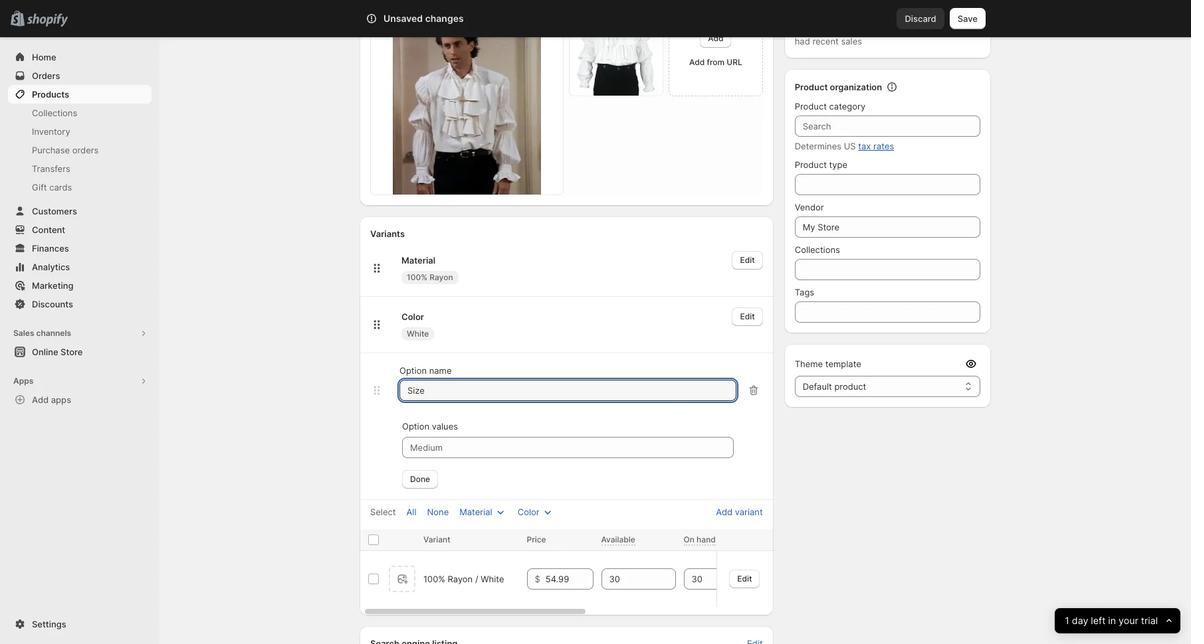 Task type: vqa. For each thing, say whether or not it's contained in the screenshot.
Default
yes



Task type: describe. For each thing, give the bounding box(es) containing it.
inventory
[[32, 126, 70, 137]]

sales
[[841, 36, 862, 47]]

Tags text field
[[795, 302, 980, 323]]

in
[[1108, 615, 1116, 627]]

search
[[425, 13, 453, 24]]

product for product type
[[795, 160, 827, 170]]

unsaved
[[384, 13, 423, 24]]

Product type text field
[[795, 174, 980, 195]]

0 horizontal spatial white
[[407, 329, 429, 339]]

collections link
[[8, 104, 152, 122]]

day
[[1072, 615, 1088, 627]]

all
[[406, 507, 416, 518]]

finances link
[[8, 239, 152, 258]]

sales
[[13, 328, 34, 338]]

discounts
[[32, 299, 73, 310]]

transfers link
[[8, 160, 152, 178]]

search button
[[403, 8, 788, 29]]

$
[[535, 575, 540, 585]]

add apps button
[[8, 391, 152, 409]]

default product
[[803, 382, 866, 392]]

edit inside button
[[737, 574, 752, 584]]

edit for color
[[740, 312, 755, 322]]

done button
[[402, 471, 438, 489]]

option values
[[402, 422, 458, 432]]

done
[[410, 475, 430, 485]]

us
[[844, 141, 856, 152]]

analytics link
[[8, 258, 152, 277]]

100% for 100% rayon
[[407, 273, 428, 283]]

add from url button
[[689, 57, 742, 67]]

tags
[[795, 287, 814, 298]]

discounts link
[[8, 295, 152, 314]]

0 vertical spatial color
[[401, 312, 424, 323]]

100% for 100% rayon / white
[[423, 575, 445, 585]]

rayon for 100% rayon / white
[[448, 575, 473, 585]]

sales channels
[[13, 328, 71, 338]]

hand
[[697, 535, 716, 545]]

left
[[1091, 615, 1105, 627]]

content
[[32, 225, 65, 235]]

has
[[951, 23, 965, 33]]

orders link
[[8, 66, 152, 85]]

inventory link
[[8, 122, 152, 141]]

store
[[61, 347, 83, 358]]

changes
[[425, 13, 464, 24]]

gift cards link
[[8, 178, 152, 197]]

product inside insights will display when the product has had recent sales
[[916, 23, 948, 33]]

Medium text field
[[402, 438, 734, 459]]

edit button
[[730, 570, 760, 589]]

home
[[32, 52, 56, 62]]

your
[[1119, 615, 1138, 627]]

orders
[[32, 70, 60, 81]]

gift
[[32, 182, 47, 193]]

add button
[[700, 29, 732, 48]]

1 day left in your trial
[[1065, 615, 1158, 627]]

product type
[[795, 160, 848, 170]]

select
[[370, 507, 396, 518]]

variant
[[423, 535, 450, 545]]

marketing link
[[8, 277, 152, 295]]

/
[[475, 575, 478, 585]]

all button
[[399, 503, 424, 522]]

products link
[[8, 85, 152, 104]]

100% rayon / white
[[423, 575, 504, 585]]

product for product category
[[795, 101, 827, 112]]

url
[[727, 57, 742, 67]]

apps button
[[8, 372, 152, 391]]

Collections text field
[[795, 259, 980, 281]]

1 vertical spatial white
[[481, 575, 504, 585]]

color button
[[510, 503, 562, 522]]

none button
[[419, 503, 457, 522]]

material button
[[451, 503, 515, 522]]

purchase orders
[[32, 145, 99, 156]]

add for add variant
[[716, 507, 733, 518]]

customers
[[32, 206, 77, 217]]

insights will display when the product has had recent sales
[[795, 23, 965, 47]]

type
[[829, 160, 848, 170]]

orders
[[72, 145, 99, 156]]

from
[[707, 57, 725, 67]]

save
[[958, 13, 978, 24]]

add for add from url
[[689, 57, 705, 67]]

none
[[427, 507, 449, 518]]

shopify image
[[27, 14, 68, 27]]

add variant button
[[708, 501, 771, 524]]

the
[[901, 23, 914, 33]]

add variant
[[716, 507, 763, 518]]

home link
[[8, 48, 152, 66]]

analytics
[[32, 262, 70, 273]]



Task type: locate. For each thing, give the bounding box(es) containing it.
1 horizontal spatial collections
[[795, 245, 840, 255]]

add
[[708, 33, 724, 43], [689, 57, 705, 67], [32, 395, 49, 405], [716, 507, 733, 518]]

option left name
[[399, 366, 427, 376]]

white right / on the left bottom
[[481, 575, 504, 585]]

2 vertical spatial product
[[795, 160, 827, 170]]

edit
[[740, 255, 755, 265], [740, 312, 755, 322], [737, 574, 752, 584]]

discard button
[[897, 8, 944, 29]]

edit button
[[732, 251, 763, 270], [732, 308, 763, 327]]

edit for material
[[740, 255, 755, 265]]

0 horizontal spatial material
[[401, 255, 436, 266]]

100%
[[407, 273, 428, 283], [423, 575, 445, 585]]

1 edit button from the top
[[732, 251, 763, 270]]

collections up the inventory
[[32, 108, 77, 118]]

1 horizontal spatial material
[[459, 507, 492, 518]]

price
[[527, 535, 546, 545]]

add left from
[[689, 57, 705, 67]]

add inside button
[[32, 395, 49, 405]]

template
[[825, 359, 861, 370]]

settings link
[[8, 616, 152, 634]]

2 edit button from the top
[[732, 308, 763, 327]]

0 vertical spatial edit button
[[732, 251, 763, 270]]

1 vertical spatial edit button
[[732, 308, 763, 327]]

0 vertical spatial option
[[399, 366, 427, 376]]

product right the
[[916, 23, 948, 33]]

finances
[[32, 243, 69, 254]]

add for add apps
[[32, 395, 49, 405]]

0 vertical spatial rayon
[[430, 273, 453, 283]]

rayon for 100% rayon
[[430, 273, 453, 283]]

1 horizontal spatial white
[[481, 575, 504, 585]]

determines
[[795, 141, 842, 152]]

1 vertical spatial material
[[459, 507, 492, 518]]

product
[[795, 82, 828, 92], [795, 101, 827, 112], [795, 160, 827, 170]]

add left variant
[[716, 507, 733, 518]]

add apps
[[32, 395, 71, 405]]

Vendor text field
[[795, 217, 980, 238]]

online store link
[[8, 343, 152, 362]]

display
[[845, 23, 873, 33]]

had
[[795, 36, 810, 47]]

insights
[[795, 23, 827, 33]]

0 vertical spatial white
[[407, 329, 429, 339]]

marketing
[[32, 281, 73, 291]]

collections down vendor
[[795, 245, 840, 255]]

on
[[684, 535, 695, 545]]

product up 'product category'
[[795, 82, 828, 92]]

when
[[876, 23, 898, 33]]

product down template
[[835, 382, 866, 392]]

0 horizontal spatial collections
[[32, 108, 77, 118]]

name
[[429, 366, 452, 376]]

1 horizontal spatial product
[[916, 23, 948, 33]]

gift cards
[[32, 182, 72, 193]]

rates
[[873, 141, 894, 152]]

None number field
[[601, 569, 656, 590], [684, 569, 738, 590], [601, 569, 656, 590], [684, 569, 738, 590]]

will
[[829, 23, 842, 33]]

products
[[32, 89, 69, 100]]

add left "apps"
[[32, 395, 49, 405]]

color down 100% rayon
[[401, 312, 424, 323]]

organization
[[830, 82, 882, 92]]

material right 'none' button
[[459, 507, 492, 518]]

on hand
[[684, 535, 716, 545]]

option for option values
[[402, 422, 429, 432]]

material inside dropdown button
[[459, 507, 492, 518]]

online
[[32, 347, 58, 358]]

color inside dropdown button
[[518, 507, 539, 518]]

determines us tax rates
[[795, 141, 894, 152]]

settings
[[32, 620, 66, 630]]

variant
[[735, 507, 763, 518]]

0 vertical spatial edit
[[740, 255, 755, 265]]

channels
[[36, 328, 71, 338]]

white up option name
[[407, 329, 429, 339]]

2 product from the top
[[795, 101, 827, 112]]

option
[[399, 366, 427, 376], [402, 422, 429, 432]]

1 vertical spatial product
[[835, 382, 866, 392]]

0 vertical spatial 100%
[[407, 273, 428, 283]]

0 vertical spatial product
[[916, 23, 948, 33]]

options element
[[423, 575, 504, 585]]

1 product from the top
[[795, 82, 828, 92]]

add from url
[[689, 57, 742, 67]]

discard
[[905, 13, 936, 24]]

1 vertical spatial rayon
[[448, 575, 473, 585]]

variants
[[370, 229, 405, 240]]

0 vertical spatial product
[[795, 82, 828, 92]]

purchase orders link
[[8, 141, 152, 160]]

default
[[803, 382, 832, 392]]

option left values at the bottom left of page
[[402, 422, 429, 432]]

0 horizontal spatial color
[[401, 312, 424, 323]]

0 vertical spatial collections
[[32, 108, 77, 118]]

material
[[401, 255, 436, 266], [459, 507, 492, 518]]

$ text field
[[546, 569, 593, 590]]

2 vertical spatial edit
[[737, 574, 752, 584]]

Product category text field
[[795, 116, 980, 137]]

values
[[432, 422, 458, 432]]

1 horizontal spatial color
[[518, 507, 539, 518]]

color up price
[[518, 507, 539, 518]]

tax
[[858, 141, 871, 152]]

option for option name
[[399, 366, 427, 376]]

apps
[[13, 376, 33, 386]]

transfers
[[32, 164, 70, 174]]

0 vertical spatial material
[[401, 255, 436, 266]]

edit button for material
[[732, 251, 763, 270]]

category
[[829, 101, 866, 112]]

product down product organization
[[795, 101, 827, 112]]

product for product organization
[[795, 82, 828, 92]]

3 product from the top
[[795, 160, 827, 170]]

rayon
[[430, 273, 453, 283], [448, 575, 473, 585]]

product category
[[795, 101, 866, 112]]

tax rates link
[[858, 141, 894, 152]]

product organization
[[795, 82, 882, 92]]

theme template
[[795, 359, 861, 370]]

online store button
[[0, 343, 160, 362]]

0 horizontal spatial product
[[835, 382, 866, 392]]

option name
[[399, 366, 452, 376]]

1 vertical spatial option
[[402, 422, 429, 432]]

1 vertical spatial product
[[795, 101, 827, 112]]

product down determines
[[795, 160, 827, 170]]

material up 100% rayon
[[401, 255, 436, 266]]

color
[[401, 312, 424, 323], [518, 507, 539, 518]]

edit button for color
[[732, 308, 763, 327]]

unsaved changes
[[384, 13, 464, 24]]

online store
[[32, 347, 83, 358]]

save button
[[950, 8, 986, 29]]

1 vertical spatial edit
[[740, 312, 755, 322]]

recent
[[813, 36, 839, 47]]

add for add
[[708, 33, 724, 43]]

customers link
[[8, 202, 152, 221]]

1 vertical spatial color
[[518, 507, 539, 518]]

apps
[[51, 395, 71, 405]]

1
[[1065, 615, 1069, 627]]

add up add from url
[[708, 33, 724, 43]]

sales channels button
[[8, 324, 152, 343]]

white
[[407, 329, 429, 339], [481, 575, 504, 585]]

1 vertical spatial 100%
[[423, 575, 445, 585]]

100% rayon
[[407, 273, 453, 283]]

1 vertical spatial collections
[[795, 245, 840, 255]]

Style text field
[[399, 380, 736, 402]]

trial
[[1141, 615, 1158, 627]]

theme
[[795, 359, 823, 370]]



